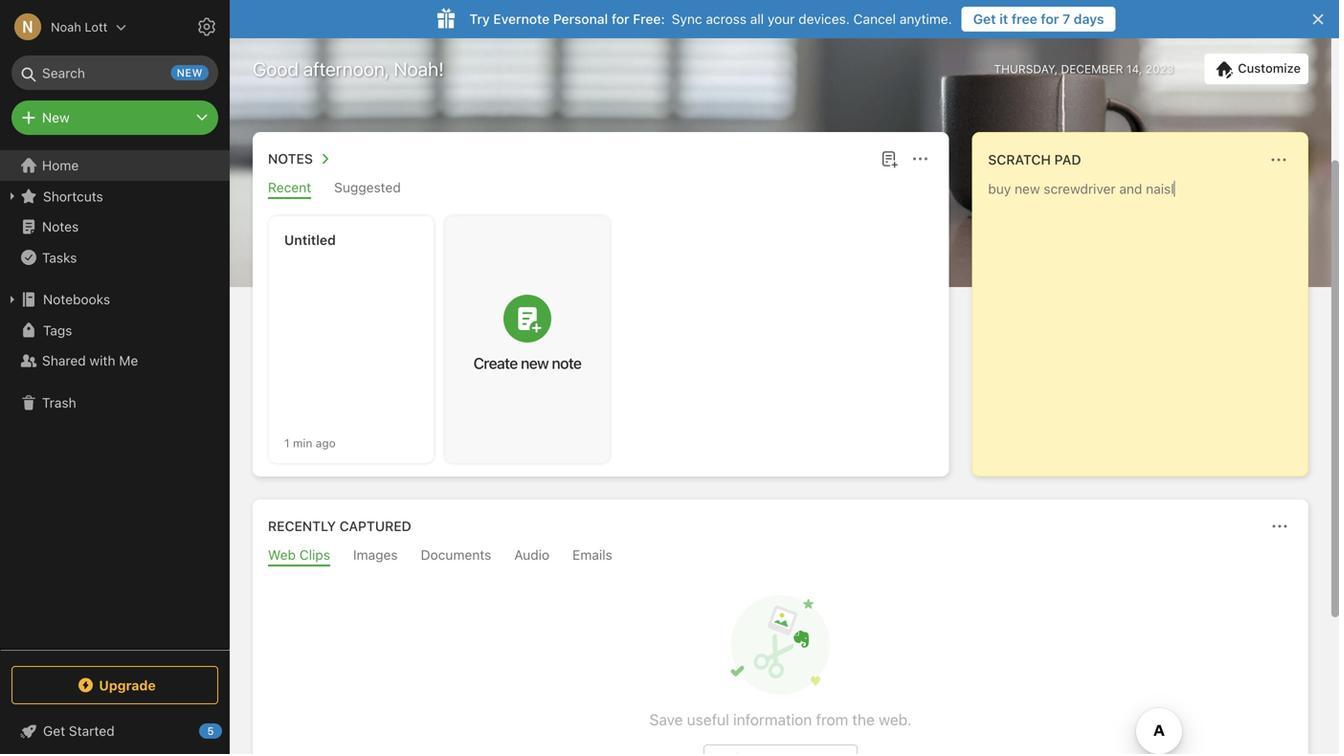 Task type: describe. For each thing, give the bounding box(es) containing it.
it
[[999, 11, 1008, 27]]

the
[[852, 711, 875, 729]]

save useful information from the web.
[[650, 711, 912, 729]]

ago
[[316, 436, 336, 450]]

noah
[[51, 20, 81, 34]]

audio
[[514, 547, 550, 563]]

web.
[[879, 711, 912, 729]]

documents tab
[[421, 547, 491, 567]]

Search text field
[[25, 56, 205, 90]]

home link
[[0, 150, 230, 181]]

new search field
[[25, 56, 209, 90]]

upgrade button
[[11, 666, 218, 705]]

more actions image for recently captured
[[1268, 515, 1291, 538]]

recently captured
[[268, 518, 411, 534]]

information
[[733, 711, 812, 729]]

emails
[[573, 547, 612, 563]]

captured
[[340, 518, 411, 534]]

all
[[750, 11, 764, 27]]

personal
[[553, 11, 608, 27]]

free:
[[633, 11, 665, 27]]

Start writing… text field
[[988, 181, 1307, 460]]

recently
[[268, 518, 336, 534]]

me
[[119, 353, 138, 369]]

untitled
[[284, 232, 336, 248]]

images
[[353, 547, 398, 563]]

from
[[816, 711, 848, 729]]

get for get started
[[43, 723, 65, 739]]

anytime.
[[900, 11, 952, 27]]

thursday, december 14, 2023
[[994, 62, 1174, 76]]

tab list for recently captured
[[257, 547, 1305, 567]]

good
[[253, 57, 299, 80]]

1
[[284, 436, 290, 450]]

upgrade
[[99, 677, 156, 693]]

lott
[[85, 20, 108, 34]]

evernote
[[493, 11, 550, 27]]

try
[[470, 11, 490, 27]]

cancel
[[853, 11, 896, 27]]

tags button
[[0, 315, 229, 346]]

more actions image for scratch pad
[[1267, 148, 1290, 171]]

images tab
[[353, 547, 398, 567]]

14,
[[1127, 62, 1142, 76]]

new inside button
[[521, 354, 549, 372]]

clips
[[299, 547, 330, 563]]

shortcuts button
[[0, 181, 229, 212]]

notebooks link
[[0, 284, 229, 315]]

note
[[552, 354, 581, 372]]

notes button
[[264, 147, 336, 170]]

free
[[1012, 11, 1037, 27]]

recent
[[268, 179, 311, 195]]

trash
[[42, 395, 76, 411]]

documents
[[421, 547, 491, 563]]

shortcuts
[[43, 188, 103, 204]]

0 horizontal spatial notes
[[42, 219, 79, 235]]

try evernote personal for free: sync across all your devices. cancel anytime.
[[470, 11, 952, 27]]

settings image
[[195, 15, 218, 38]]

recently captured button
[[264, 515, 411, 538]]

shared with me
[[42, 353, 138, 369]]

useful
[[687, 711, 729, 729]]

get for get it free for 7 days
[[973, 11, 996, 27]]

with
[[89, 353, 115, 369]]

Account field
[[0, 8, 127, 46]]

notes inside button
[[268, 151, 313, 167]]

tags
[[43, 322, 72, 338]]

notebooks
[[43, 291, 110, 307]]



Task type: locate. For each thing, give the bounding box(es) containing it.
for
[[612, 11, 629, 27], [1041, 11, 1059, 27]]

1 horizontal spatial for
[[1041, 11, 1059, 27]]

trash link
[[0, 388, 229, 418]]

new inside search box
[[177, 67, 203, 79]]

december
[[1061, 62, 1123, 76]]

1 tab list from the top
[[257, 179, 945, 199]]

for left free:
[[612, 11, 629, 27]]

0 vertical spatial notes
[[268, 151, 313, 167]]

for inside button
[[1041, 11, 1059, 27]]

save
[[650, 711, 683, 729]]

new down settings 'icon'
[[177, 67, 203, 79]]

new
[[42, 110, 70, 125]]

tab list containing web clips
[[257, 547, 1305, 567]]

shared with me link
[[0, 346, 229, 376]]

click to collapse image
[[223, 719, 237, 742]]

tab list containing recent
[[257, 179, 945, 199]]

new button
[[11, 101, 218, 135]]

sync
[[672, 11, 702, 27]]

noah lott
[[51, 20, 108, 34]]

web clips tab
[[268, 547, 330, 567]]

Help and Learning task checklist field
[[0, 716, 230, 747]]

web clips tab panel
[[253, 567, 1309, 754]]

2023
[[1146, 62, 1174, 76]]

recent tab
[[268, 179, 311, 199]]

1 for from the left
[[612, 11, 629, 27]]

web
[[268, 547, 296, 563]]

notes up recent
[[268, 151, 313, 167]]

More actions field
[[907, 145, 934, 172], [1265, 146, 1292, 173], [1266, 513, 1293, 540]]

noah!
[[394, 57, 444, 80]]

recent tab panel
[[253, 199, 949, 477]]

2 tab list from the top
[[257, 547, 1305, 567]]

tasks
[[42, 250, 77, 265]]

0 vertical spatial new
[[177, 67, 203, 79]]

more actions field for recently captured
[[1266, 513, 1293, 540]]

emails tab
[[573, 547, 612, 567]]

1 vertical spatial notes
[[42, 219, 79, 235]]

days
[[1074, 11, 1104, 27]]

1 vertical spatial get
[[43, 723, 65, 739]]

0 vertical spatial tab list
[[257, 179, 945, 199]]

create new note
[[473, 354, 581, 372]]

5
[[207, 725, 214, 738]]

0 horizontal spatial new
[[177, 67, 203, 79]]

1 horizontal spatial notes
[[268, 151, 313, 167]]

scratch
[[988, 152, 1051, 168]]

for for 7
[[1041, 11, 1059, 27]]

tree
[[0, 150, 230, 649]]

started
[[69, 723, 114, 739]]

customize
[[1238, 61, 1301, 75]]

create
[[473, 354, 518, 372]]

across
[[706, 11, 747, 27]]

for for free:
[[612, 11, 629, 27]]

tab list for notes
[[257, 179, 945, 199]]

0 vertical spatial get
[[973, 11, 996, 27]]

scratch pad
[[988, 152, 1081, 168]]

customize button
[[1204, 54, 1309, 84]]

for left 7
[[1041, 11, 1059, 27]]

create new note button
[[445, 216, 610, 463]]

scratch pad button
[[984, 148, 1081, 171]]

devices.
[[799, 11, 850, 27]]

thursday,
[[994, 62, 1058, 76]]

get left started
[[43, 723, 65, 739]]

1 min ago
[[284, 436, 336, 450]]

more actions image
[[909, 147, 932, 170], [1267, 148, 1290, 171], [1268, 515, 1291, 538]]

get left the 'it'
[[973, 11, 996, 27]]

0 horizontal spatial get
[[43, 723, 65, 739]]

suggested
[[334, 179, 401, 195]]

shared
[[42, 353, 86, 369]]

audio tab
[[514, 547, 550, 567]]

notes link
[[0, 212, 229, 242]]

tab list
[[257, 179, 945, 199], [257, 547, 1305, 567]]

tree containing home
[[0, 150, 230, 649]]

get inside button
[[973, 11, 996, 27]]

new left note
[[521, 354, 549, 372]]

1 horizontal spatial get
[[973, 11, 996, 27]]

home
[[42, 157, 79, 173]]

7
[[1063, 11, 1070, 27]]

get it free for 7 days
[[973, 11, 1104, 27]]

new
[[177, 67, 203, 79], [521, 354, 549, 372]]

suggested tab
[[334, 179, 401, 199]]

notes
[[268, 151, 313, 167], [42, 219, 79, 235]]

min
[[293, 436, 312, 450]]

afternoon,
[[303, 57, 389, 80]]

your
[[768, 11, 795, 27]]

get
[[973, 11, 996, 27], [43, 723, 65, 739]]

0 horizontal spatial for
[[612, 11, 629, 27]]

expand notebooks image
[[5, 292, 20, 307]]

2 for from the left
[[1041, 11, 1059, 27]]

1 horizontal spatial new
[[521, 354, 549, 372]]

1 vertical spatial tab list
[[257, 547, 1305, 567]]

more actions field for scratch pad
[[1265, 146, 1292, 173]]

1 vertical spatial new
[[521, 354, 549, 372]]

get started
[[43, 723, 114, 739]]

tasks button
[[0, 242, 229, 273]]

get inside help and learning task checklist field
[[43, 723, 65, 739]]

web clips
[[268, 547, 330, 563]]

pad
[[1054, 152, 1081, 168]]

good afternoon, noah!
[[253, 57, 444, 80]]

get it free for 7 days button
[[962, 7, 1116, 32]]

notes up tasks
[[42, 219, 79, 235]]



Task type: vqa. For each thing, say whether or not it's contained in the screenshot.
ANDERSON
no



